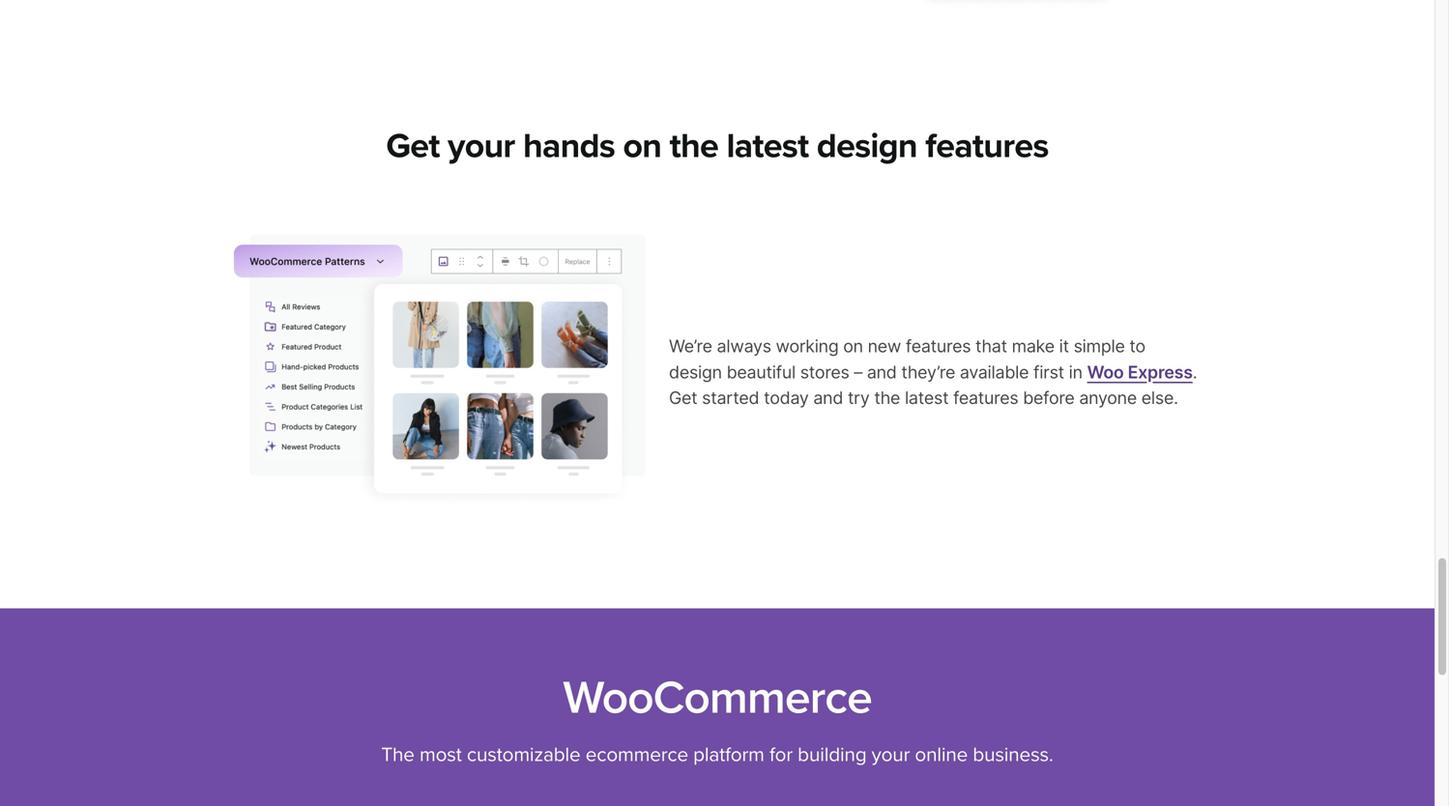 Task type: vqa. For each thing, say whether or not it's contained in the screenshot.
MOST
yes



Task type: locate. For each thing, give the bounding box(es) containing it.
0 vertical spatial and
[[867, 362, 897, 383]]

on for working
[[844, 336, 863, 357]]

woo express
[[1088, 362, 1193, 383]]

1 horizontal spatial and
[[867, 362, 897, 383]]

0 horizontal spatial design
[[669, 362, 722, 383]]

1 horizontal spatial design
[[817, 125, 918, 167]]

latest
[[727, 125, 809, 167], [905, 387, 949, 409]]

make
[[1012, 336, 1055, 357]]

your left hands
[[448, 125, 515, 167]]

we're
[[669, 336, 713, 357]]

–
[[854, 362, 863, 383]]

0 horizontal spatial your
[[448, 125, 515, 167]]

we're always working on new features that make it simple to design beautiful stores – and they're available first in
[[669, 336, 1146, 383]]

and inside we're always working on new features that make it simple to design beautiful stores – and they're available first in
[[867, 362, 897, 383]]

started
[[702, 387, 760, 409]]

and inside . get started today and try the latest features before anyone else.
[[814, 387, 843, 409]]

woo express link
[[1088, 362, 1193, 383]]

the
[[670, 125, 719, 167], [875, 387, 901, 409]]

0 vertical spatial design
[[817, 125, 918, 167]]

1 horizontal spatial on
[[844, 336, 863, 357]]

try
[[848, 387, 870, 409]]

0 horizontal spatial and
[[814, 387, 843, 409]]

get your hands on the latest design features
[[386, 125, 1049, 167]]

0 horizontal spatial the
[[670, 125, 719, 167]]

before
[[1023, 387, 1075, 409]]

get
[[386, 125, 440, 167], [669, 387, 698, 409]]

1 vertical spatial features
[[906, 336, 971, 357]]

design
[[817, 125, 918, 167], [669, 362, 722, 383]]

business.
[[973, 743, 1054, 767]]

1 vertical spatial and
[[814, 387, 843, 409]]

1 vertical spatial on
[[844, 336, 863, 357]]

1 horizontal spatial your
[[872, 743, 910, 767]]

else.
[[1142, 387, 1179, 409]]

express
[[1128, 362, 1193, 383]]

0 vertical spatial on
[[623, 125, 662, 167]]

1 horizontal spatial get
[[669, 387, 698, 409]]

1 vertical spatial design
[[669, 362, 722, 383]]

0 vertical spatial get
[[386, 125, 440, 167]]

on right hands
[[623, 125, 662, 167]]

1 vertical spatial the
[[875, 387, 901, 409]]

new
[[868, 336, 902, 357]]

and
[[867, 362, 897, 383], [814, 387, 843, 409]]

1 vertical spatial get
[[669, 387, 698, 409]]

to
[[1130, 336, 1146, 357]]

2 vertical spatial features
[[954, 387, 1019, 409]]

the inside . get started today and try the latest features before anyone else.
[[875, 387, 901, 409]]

on up the –
[[844, 336, 863, 357]]

ecommerce
[[586, 743, 689, 767]]

on inside we're always working on new features that make it simple to design beautiful stores – and they're available first in
[[844, 336, 863, 357]]

0 vertical spatial latest
[[727, 125, 809, 167]]

your
[[448, 125, 515, 167], [872, 743, 910, 767]]

features inside we're always working on new features that make it simple to design beautiful stores – and they're available first in
[[906, 336, 971, 357]]

1 horizontal spatial the
[[875, 387, 901, 409]]

woocommerce
[[563, 671, 872, 726]]

features
[[926, 125, 1049, 167], [906, 336, 971, 357], [954, 387, 1019, 409]]

. get started today and try the latest features before anyone else.
[[669, 362, 1198, 409]]

on
[[623, 125, 662, 167], [844, 336, 863, 357]]

latest inside . get started today and try the latest features before anyone else.
[[905, 387, 949, 409]]

1 vertical spatial latest
[[905, 387, 949, 409]]

0 horizontal spatial on
[[623, 125, 662, 167]]

0 horizontal spatial latest
[[727, 125, 809, 167]]

and down stores
[[814, 387, 843, 409]]

0 vertical spatial the
[[670, 125, 719, 167]]

your left online
[[872, 743, 910, 767]]

and right the –
[[867, 362, 897, 383]]

1 horizontal spatial latest
[[905, 387, 949, 409]]



Task type: describe. For each thing, give the bounding box(es) containing it.
always
[[717, 336, 772, 357]]

0 vertical spatial features
[[926, 125, 1049, 167]]

available
[[960, 362, 1029, 383]]

the most customizable ecommerce platform for building your online business.
[[381, 743, 1054, 767]]

working
[[776, 336, 839, 357]]

that
[[976, 336, 1008, 357]]

for
[[770, 743, 793, 767]]

online
[[915, 743, 968, 767]]

.
[[1193, 362, 1198, 383]]

woo
[[1088, 362, 1124, 383]]

on for hands
[[623, 125, 662, 167]]

customizable
[[467, 743, 581, 767]]

first
[[1034, 362, 1065, 383]]

1 vertical spatial your
[[872, 743, 910, 767]]

platform
[[694, 743, 765, 767]]

simple
[[1074, 336, 1125, 357]]

most
[[420, 743, 462, 767]]

beautiful
[[727, 362, 796, 383]]

hands
[[523, 125, 615, 167]]

anyone
[[1080, 387, 1137, 409]]

today
[[764, 387, 809, 409]]

0 vertical spatial your
[[448, 125, 515, 167]]

stores
[[800, 362, 850, 383]]

in
[[1069, 362, 1083, 383]]

features inside . get started today and try the latest features before anyone else.
[[954, 387, 1019, 409]]

building
[[798, 743, 867, 767]]

they're
[[902, 362, 956, 383]]

get inside . get started today and try the latest features before anyone else.
[[669, 387, 698, 409]]

0 horizontal spatial get
[[386, 125, 440, 167]]

the
[[381, 743, 415, 767]]

design inside we're always working on new features that make it simple to design beautiful stores – and they're available first in
[[669, 362, 722, 383]]

it
[[1060, 336, 1069, 357]]



